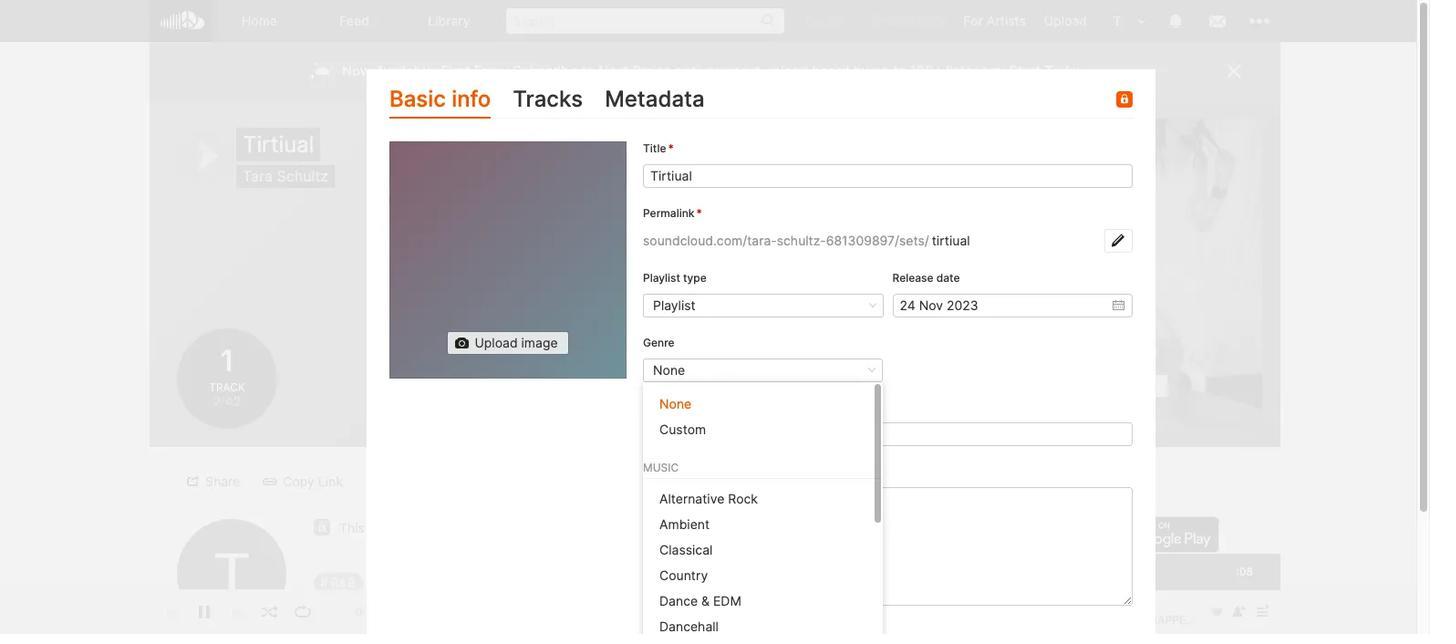 Task type: locate. For each thing, give the bounding box(es) containing it.
1 for 1
[[355, 613, 363, 629]]

try go+
[[803, 13, 852, 28]]

your
[[700, 62, 729, 79]]

0 horizontal spatial upload image
[[475, 335, 558, 351]]

1 right the kid laroi - what just happened element
[[355, 613, 363, 629]]

1 horizontal spatial to
[[658, 62, 671, 79]]

start today link
[[1009, 62, 1085, 79]]

0 vertical spatial image
[[521, 335, 558, 351]]

playlist for delete
[[629, 473, 671, 489]]

cookie policy
[[1070, 596, 1141, 610]]

mobile
[[1001, 480, 1041, 495]]

dance & edm link
[[643, 589, 883, 614]]

image for rightmost tirtiual element
[[1121, 378, 1158, 393]]

0 horizontal spatial to
[[582, 62, 595, 79]]

tirtiual element
[[953, 119, 1263, 429], [390, 142, 627, 379]]

link
[[318, 473, 343, 489]]

kid
[[508, 613, 528, 629]]

policy
[[1109, 596, 1141, 610]]

next up 100+
[[893, 13, 922, 28]]

Title text field
[[643, 164, 1133, 188]]

delete playlist button
[[559, 469, 682, 493]]

upload image button
[[447, 332, 569, 355], [1047, 374, 1168, 398]]

to left get
[[658, 62, 671, 79]]

dance
[[660, 593, 698, 609]]

upload
[[1045, 13, 1088, 28], [475, 335, 518, 351], [1074, 378, 1117, 393]]

fans.
[[474, 62, 509, 79]]

1 vertical spatial next
[[599, 62, 629, 79]]

1
[[218, 343, 237, 379], [355, 613, 363, 629]]

next up metadata
[[599, 62, 629, 79]]

1 horizontal spatial upload image button
[[1047, 374, 1168, 398]]

1 vertical spatial upload image
[[1074, 378, 1158, 393]]

playlist inside 'popup button'
[[653, 297, 696, 313]]

library
[[428, 13, 470, 28]]

to right up
[[893, 62, 906, 79]]

image
[[521, 335, 558, 351], [1121, 378, 1158, 393]]

playlist
[[643, 271, 681, 285], [653, 297, 696, 313]]

this playlist is private.
[[339, 520, 473, 536]]

1 vertical spatial playlist
[[653, 297, 696, 313]]

cookie left policy
[[1070, 596, 1107, 610]]

1 vertical spatial tara schultz's avatar element
[[177, 519, 287, 629]]

1 for 1 track 2:42
[[218, 343, 237, 379]]

0 vertical spatial upload
[[1045, 13, 1088, 28]]

next
[[733, 62, 761, 79]]

0 horizontal spatial upload image button
[[447, 332, 569, 355]]

what
[[582, 613, 619, 629]]

0 horizontal spatial cookie
[[1070, 596, 1107, 610]]

playlist down playlist type
[[653, 297, 696, 313]]

description
[[643, 465, 703, 478]]

r&b down additional
[[660, 426, 684, 442]]

none down genre
[[653, 362, 685, 377]]

1 to from the left
[[582, 62, 595, 79]]

0 horizontal spatial try
[[803, 13, 823, 28]]

0 horizontal spatial r&b
[[331, 575, 356, 590]]

playlist right delete
[[629, 473, 671, 489]]

playlist inside button
[[629, 473, 671, 489]]

1 up track
[[218, 343, 237, 379]]

soundcloud.com/tara-schultz-681309897/sets/
[[643, 233, 930, 248]]

try
[[803, 13, 823, 28], [870, 13, 890, 28]]

tara schultz link
[[243, 167, 328, 185]]

happened
[[659, 613, 728, 629]]

cookie manager charts
[[1153, 596, 1238, 625]]

2 horizontal spatial to
[[893, 62, 906, 79]]

pro
[[925, 13, 946, 28], [633, 62, 655, 79]]

tara
[[243, 167, 273, 185]]

1 horizontal spatial image
[[1121, 378, 1158, 393]]

to right the subscribe
[[582, 62, 595, 79]]

1 vertical spatial playlist
[[368, 520, 411, 536]]

cookie up "charts" link
[[1153, 596, 1189, 610]]

2 vertical spatial upload
[[1074, 378, 1117, 393]]

1 cookie from the left
[[1070, 596, 1107, 610]]

1 horizontal spatial playlist
[[629, 473, 671, 489]]

available:
[[375, 62, 438, 79]]

Search search field
[[506, 8, 785, 34]]

cookie
[[1070, 596, 1107, 610], [1153, 596, 1189, 610]]

tracks link
[[513, 82, 583, 119]]

1 track 2:42
[[209, 343, 245, 409]]

none up custom
[[660, 396, 692, 411]]

1 inside 1 track 2:42
[[218, 343, 237, 379]]

basic info link
[[390, 82, 491, 119]]

ambient
[[660, 517, 710, 532]]

try next pro link
[[861, 0, 955, 41]]

is
[[414, 520, 424, 536]]

r&b up the kid laroi - what just happened element
[[331, 575, 356, 590]]

0 vertical spatial next
[[893, 13, 922, 28]]

library link
[[402, 0, 497, 42]]

playlist button
[[643, 294, 884, 317]]

try inside try next pro link
[[870, 13, 890, 28]]

1 horizontal spatial pro
[[925, 13, 946, 28]]

now available: first fans. subscribe to next pro to get your next upload heard by up to 100+ listeners. start today
[[342, 62, 1085, 79]]

Additional tags text field
[[692, 426, 754, 443]]

tags
[[699, 400, 722, 414]]

1 vertical spatial image
[[1121, 378, 1158, 393]]

0 vertical spatial tara schultz's avatar element
[[1106, 9, 1130, 33]]

ambient link
[[643, 512, 883, 538]]

0 vertical spatial playlist
[[643, 271, 681, 285]]

cookie for cookie manager charts
[[1153, 596, 1189, 610]]

next
[[893, 13, 922, 28], [599, 62, 629, 79]]

1 try from the left
[[803, 13, 823, 28]]

upload image for rightmost tirtiual element
[[1074, 378, 1158, 393]]

2 try from the left
[[870, 13, 890, 28]]

1 horizontal spatial cookie
[[1153, 596, 1189, 610]]

0 horizontal spatial tirtiual element
[[390, 142, 627, 379]]

copy link button
[[256, 469, 354, 493]]

None search field
[[497, 0, 794, 41]]

metadata link
[[605, 82, 705, 119]]

100+
[[910, 62, 943, 79]]

up
[[873, 62, 890, 79]]

1 horizontal spatial next
[[893, 13, 922, 28]]

none link
[[643, 391, 883, 417]]

r&b
[[660, 426, 684, 442], [331, 575, 356, 590]]

cookie inside cookie manager charts
[[1153, 596, 1189, 610]]

2 cookie from the left
[[1153, 596, 1189, 610]]

0 vertical spatial upload image
[[475, 335, 558, 351]]

basic
[[390, 86, 446, 112]]

upload image button for the left tirtiual element
[[447, 332, 569, 355]]

share
[[205, 473, 240, 489]]

privacy link
[[1020, 596, 1059, 610]]

artists
[[987, 13, 1026, 28]]

Release date text field
[[893, 294, 1133, 317]]

tracks
[[513, 86, 583, 112]]

info
[[452, 86, 491, 112]]

0 vertical spatial r&b
[[660, 426, 684, 442]]

schultz
[[277, 167, 328, 185]]

1 horizontal spatial 1
[[355, 613, 363, 629]]

try left go+ on the right top of the page
[[803, 13, 823, 28]]

try right go+ on the right top of the page
[[870, 13, 890, 28]]

upload image
[[475, 335, 558, 351], [1074, 378, 1158, 393]]

playlist left the type
[[643, 271, 681, 285]]

0 horizontal spatial playlist
[[368, 520, 411, 536]]

1 horizontal spatial upload image
[[1074, 378, 1158, 393]]

0 vertical spatial playlist
[[629, 473, 671, 489]]

playlist for this
[[368, 520, 411, 536]]

1 vertical spatial upload image button
[[1047, 374, 1168, 398]]

1 horizontal spatial r&b
[[660, 426, 684, 442]]

0 vertical spatial none
[[653, 362, 685, 377]]

&
[[702, 593, 710, 609]]

feed
[[340, 13, 369, 28]]

manager
[[1192, 596, 1238, 610]]

try for try next pro
[[870, 13, 890, 28]]

1 vertical spatial 1
[[355, 613, 363, 629]]

pro up metadata
[[633, 62, 655, 79]]

0 vertical spatial 1
[[218, 343, 237, 379]]

pro left for
[[925, 13, 946, 28]]

soundcloud.com/tara-
[[643, 233, 777, 248]]

0 horizontal spatial image
[[521, 335, 558, 351]]

try inside try go+ 'link'
[[803, 13, 823, 28]]

tara schultz's avatar element
[[1106, 9, 1130, 33], [177, 519, 287, 629]]

for artists link
[[955, 0, 1035, 41]]

playlist left is
[[368, 520, 411, 536]]

r&b link
[[314, 573, 363, 593]]

permalink
[[643, 206, 695, 220]]

1 horizontal spatial try
[[870, 13, 890, 28]]

0 vertical spatial upload image button
[[447, 332, 569, 355]]

release
[[893, 271, 934, 285]]

0 horizontal spatial 1
[[218, 343, 237, 379]]

1 vertical spatial none
[[660, 396, 692, 411]]

0 horizontal spatial pro
[[633, 62, 655, 79]]



Task type: describe. For each thing, give the bounding box(es) containing it.
classical link
[[643, 538, 883, 563]]

title
[[643, 142, 666, 155]]

tirtiual tara schultz
[[243, 131, 328, 185]]

subscribe
[[513, 62, 578, 79]]

private.
[[428, 520, 473, 536]]

the kid laroi - what just happened element
[[314, 608, 341, 634]]

custom link
[[643, 417, 883, 442]]

edm
[[713, 593, 742, 609]]

this
[[339, 520, 365, 536]]

2 to from the left
[[658, 62, 671, 79]]

the
[[481, 613, 504, 629]]

feed link
[[307, 0, 402, 42]]

for artists
[[964, 13, 1026, 28]]

copy link
[[283, 473, 343, 489]]

1 vertical spatial upload
[[475, 335, 518, 351]]

the kid laroi - what just happened link
[[481, 613, 728, 629]]

start
[[1009, 62, 1042, 79]]

charts link
[[1162, 611, 1197, 625]]

additional
[[643, 400, 696, 414]]

cookie policy link
[[1070, 596, 1141, 610]]

classical
[[660, 542, 713, 558]]

genre
[[643, 336, 675, 349]]

tirtiual
[[243, 131, 314, 158]]

upload image for the left tirtiual element
[[475, 335, 558, 351]]

listeners.
[[947, 62, 1005, 79]]

today
[[1045, 62, 1085, 79]]

cookie for cookie policy
[[1070, 596, 1107, 610]]

cookie manager link
[[1153, 596, 1238, 610]]

release date
[[893, 271, 960, 285]]

delete
[[586, 473, 625, 489]]

just
[[623, 613, 656, 629]]

type
[[683, 271, 707, 285]]

get
[[675, 62, 697, 79]]

alternative
[[660, 491, 725, 507]]

1 horizontal spatial tara schultz's avatar element
[[1106, 9, 1130, 33]]

basic info
[[390, 86, 491, 112]]

alternative rock link
[[643, 486, 883, 512]]

0 horizontal spatial next
[[599, 62, 629, 79]]

copy
[[283, 473, 315, 489]]

for
[[964, 13, 983, 28]]

share button
[[178, 469, 251, 493]]

2:42
[[213, 394, 241, 409]]

try for try go+
[[803, 13, 823, 28]]

track
[[209, 380, 245, 394]]

upload image button for rightmost tirtiual element
[[1047, 374, 1168, 398]]

the kid laroi - what just happened
[[481, 613, 728, 629]]

legal
[[980, 596, 1008, 610]]

go+
[[827, 13, 852, 28]]

0 horizontal spatial tara schultz's avatar element
[[177, 519, 287, 629]]

now
[[342, 62, 372, 79]]

heard
[[813, 62, 850, 79]]

charts
[[1162, 611, 1197, 625]]

go
[[980, 480, 997, 495]]

date
[[937, 271, 960, 285]]

custom
[[660, 421, 706, 437]]

schultz-
[[777, 233, 826, 248]]

1 vertical spatial r&b
[[331, 575, 356, 590]]

none inside popup button
[[653, 362, 685, 377]]

first
[[441, 62, 470, 79]]

0 vertical spatial pro
[[925, 13, 946, 28]]

none button
[[643, 358, 883, 382]]

dance & edm
[[660, 593, 742, 609]]

go mobile
[[980, 480, 1041, 495]]

country
[[660, 568, 708, 583]]

1 horizontal spatial tirtiual element
[[953, 119, 1263, 429]]

playlist type
[[643, 271, 707, 285]]

3 to from the left
[[893, 62, 906, 79]]

rock
[[728, 491, 758, 507]]

Description text field
[[643, 487, 1133, 606]]

home link
[[213, 0, 307, 42]]

upload
[[765, 62, 809, 79]]

681309897/sets/
[[826, 233, 930, 248]]

legal link
[[980, 596, 1008, 610]]

1 vertical spatial pro
[[633, 62, 655, 79]]

Permalink text field
[[930, 229, 1105, 253]]

additional tags
[[643, 400, 722, 414]]

image for the left tirtiual element
[[521, 335, 558, 351]]

by
[[854, 62, 869, 79]]

upload link
[[1035, 0, 1097, 41]]

try next pro
[[870, 13, 946, 28]]

music
[[643, 460, 679, 474]]

playlist for playlist
[[653, 297, 696, 313]]

-
[[573, 613, 579, 629]]

laroi
[[531, 613, 569, 629]]

playlist for playlist type
[[643, 271, 681, 285]]



Task type: vqa. For each thing, say whether or not it's contained in the screenshot.
Copy Link at the bottom left of page
yes



